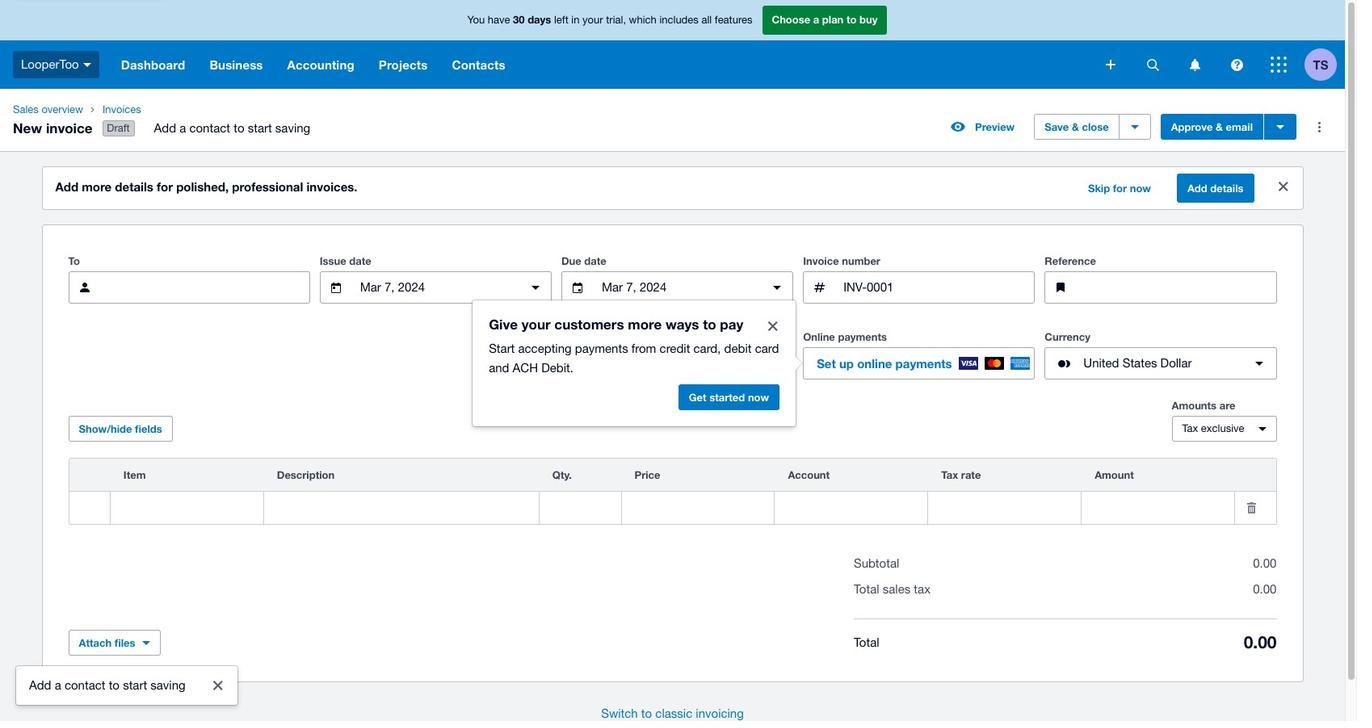 Task type: describe. For each thing, give the bounding box(es) containing it.
Invoice number text field
[[842, 272, 1035, 303]]

start accepting payments from credit card, debit card and ach debit.
[[489, 342, 779, 375]]

1 horizontal spatial a
[[180, 121, 186, 135]]

projects
[[379, 57, 428, 72]]

details inside add details button
[[1211, 182, 1244, 195]]

Due date text field
[[600, 272, 755, 303]]

date for due date
[[584, 255, 607, 268]]

add inside button
[[1188, 182, 1208, 195]]

currency
[[1045, 331, 1091, 344]]

online payments
[[803, 331, 887, 344]]

loopertoo button
[[0, 40, 109, 89]]

buy
[[860, 13, 878, 26]]

switch to classic invoicing button
[[588, 698, 757, 722]]

card
[[755, 342, 779, 356]]

more inside dialog
[[628, 316, 662, 333]]

to left buy
[[847, 13, 857, 26]]

your inside dialog
[[522, 316, 551, 333]]

0.00 for subtotal
[[1253, 557, 1277, 571]]

0 vertical spatial more
[[82, 179, 112, 194]]

choose
[[772, 13, 811, 26]]

dashboard link
[[109, 40, 197, 89]]

due
[[562, 255, 582, 268]]

number
[[842, 255, 881, 268]]

you have 30 days left in your trial, which includes all features
[[467, 13, 753, 26]]

payments inside set up online payments popup button
[[896, 356, 952, 371]]

qty.
[[553, 469, 572, 482]]

sales overview link
[[6, 102, 90, 118]]

accepting
[[518, 342, 572, 356]]

to inside dialog
[[703, 316, 716, 333]]

issue
[[320, 255, 346, 268]]

0 vertical spatial add a contact to start saving
[[154, 121, 310, 135]]

invoice
[[803, 255, 839, 268]]

preview button
[[941, 114, 1025, 140]]

dashboard
[[121, 57, 185, 72]]

states
[[1123, 356, 1157, 370]]

contacts button
[[440, 40, 518, 89]]

classic
[[656, 707, 693, 721]]

0 horizontal spatial details
[[115, 179, 153, 194]]

skip for now button
[[1079, 175, 1161, 201]]

show/hide fields button
[[68, 416, 173, 442]]

attach files button
[[68, 630, 160, 656]]

add more details for polished, professional invoices.
[[55, 179, 358, 194]]

close button for add a contact to start saving
[[202, 670, 234, 702]]

get started now
[[689, 391, 769, 404]]

start
[[489, 342, 515, 356]]

now for start accepting payments from credit card, debit card and ach debit.
[[748, 391, 769, 404]]

business button
[[197, 40, 275, 89]]

debit
[[724, 342, 752, 356]]

svg image right svg image
[[1190, 59, 1200, 71]]

united
[[1084, 356, 1120, 370]]

2 horizontal spatial a
[[814, 13, 820, 26]]

attach
[[79, 637, 112, 650]]

save
[[1045, 120, 1069, 133]]

give your customers more ways to pay
[[489, 316, 744, 333]]

set up online payments button
[[803, 348, 1035, 380]]

0.00 for total sales tax
[[1253, 583, 1277, 596]]

now for add more details for polished, professional invoices.
[[1130, 182, 1151, 195]]

To text field
[[107, 272, 309, 303]]

0 horizontal spatial for
[[157, 179, 173, 194]]

amounts are
[[1172, 399, 1236, 412]]

Issue date text field
[[359, 272, 513, 303]]

1 horizontal spatial saving
[[275, 121, 310, 135]]

issue date
[[320, 255, 372, 268]]

due date
[[562, 255, 607, 268]]

email
[[1226, 120, 1253, 133]]

add inside status
[[29, 679, 51, 692]]

to
[[68, 255, 80, 268]]

1 horizontal spatial start
[[248, 121, 272, 135]]

close
[[1082, 120, 1109, 133]]

fields
[[135, 423, 162, 436]]

sales overview
[[13, 103, 83, 116]]

invoices
[[103, 103, 141, 116]]

customers
[[555, 316, 624, 333]]

tax for tax rate
[[942, 469, 959, 482]]

accounting button
[[275, 40, 367, 89]]

svg image inside loopertoo popup button
[[83, 63, 91, 67]]

card,
[[694, 342, 721, 356]]

svg image up email
[[1231, 59, 1243, 71]]

left
[[554, 14, 569, 26]]

more invoice options image
[[1303, 111, 1336, 143]]

tax
[[914, 583, 931, 596]]

price
[[635, 469, 661, 482]]

which
[[629, 14, 657, 26]]

1 horizontal spatial contact
[[189, 121, 230, 135]]

days
[[528, 13, 551, 26]]

account
[[788, 469, 830, 482]]

banner containing ts
[[0, 0, 1345, 89]]

save & close button
[[1034, 114, 1120, 140]]

tax exclusive
[[1183, 423, 1245, 435]]

give your customers more ways to pay dialog
[[473, 301, 796, 427]]

& for email
[[1216, 120, 1223, 133]]

& for close
[[1072, 120, 1079, 133]]

subtotal
[[854, 557, 900, 571]]

united states dollar button
[[1045, 348, 1277, 380]]

approve
[[1171, 120, 1213, 133]]

united states dollar
[[1084, 356, 1192, 370]]

and
[[489, 361, 509, 375]]

all
[[702, 14, 712, 26]]

started
[[710, 391, 745, 404]]

item
[[124, 469, 146, 482]]



Task type: vqa. For each thing, say whether or not it's contained in the screenshot.
DATE for Issue date
yes



Task type: locate. For each thing, give the bounding box(es) containing it.
contact down "attach"
[[65, 679, 105, 692]]

files
[[115, 637, 135, 650]]

& left email
[[1216, 120, 1223, 133]]

Reference text field
[[1084, 272, 1276, 303]]

attach files
[[79, 637, 135, 650]]

payments down customers on the top left
[[575, 342, 628, 356]]

contacts
[[452, 57, 506, 72]]

total for total
[[854, 636, 880, 649]]

svg image left ts
[[1271, 57, 1287, 73]]

details
[[115, 179, 153, 194], [1211, 182, 1244, 195]]

tax for tax exclusive
[[1183, 423, 1199, 435]]

1 vertical spatial tax
[[942, 469, 959, 482]]

payments inside start accepting payments from credit card, debit card and ach debit.
[[575, 342, 628, 356]]

more date options image
[[761, 272, 794, 304]]

online
[[803, 331, 835, 344]]

get started now button
[[679, 385, 780, 411]]

0 horizontal spatial &
[[1072, 120, 1079, 133]]

0 horizontal spatial tax
[[942, 469, 959, 482]]

0 horizontal spatial start
[[123, 679, 147, 692]]

1 horizontal spatial details
[[1211, 182, 1244, 195]]

tax down amounts
[[1183, 423, 1199, 435]]

a inside status
[[55, 679, 61, 692]]

save & close
[[1045, 120, 1109, 133]]

skip
[[1088, 182, 1110, 195]]

0 vertical spatial close button
[[1267, 171, 1300, 203]]

add a contact to start saving inside status
[[29, 679, 186, 692]]

now inside button
[[1130, 182, 1151, 195]]

0 horizontal spatial now
[[748, 391, 769, 404]]

1 vertical spatial more
[[628, 316, 662, 333]]

payments up online
[[838, 331, 887, 344]]

svg image
[[1147, 59, 1159, 71]]

description
[[277, 469, 335, 482]]

switch
[[601, 707, 638, 721]]

0 vertical spatial contact
[[189, 121, 230, 135]]

rate
[[961, 469, 981, 482]]

0 horizontal spatial more
[[82, 179, 112, 194]]

tout to set up payment services image
[[757, 310, 790, 343]]

1 horizontal spatial payments
[[838, 331, 887, 344]]

banner
[[0, 0, 1345, 89]]

1 vertical spatial saving
[[151, 679, 186, 692]]

features
[[715, 14, 753, 26]]

amount
[[1095, 469, 1134, 482]]

more up from
[[628, 316, 662, 333]]

start
[[248, 121, 272, 135], [123, 679, 147, 692]]

1 vertical spatial 0.00
[[1253, 583, 1277, 596]]

set up online payments
[[817, 356, 952, 371]]

& right save
[[1072, 120, 1079, 133]]

invoice number element
[[803, 272, 1035, 304]]

invoices link
[[96, 102, 323, 118]]

debit.
[[541, 361, 574, 375]]

to right switch
[[641, 707, 652, 721]]

a
[[814, 13, 820, 26], [180, 121, 186, 135], [55, 679, 61, 692]]

details left close image
[[1211, 182, 1244, 195]]

&
[[1072, 120, 1079, 133], [1216, 120, 1223, 133]]

1 vertical spatial close button
[[202, 670, 234, 702]]

0 horizontal spatial saving
[[151, 679, 186, 692]]

svg image
[[1271, 57, 1287, 73], [1190, 59, 1200, 71], [1231, 59, 1243, 71], [1106, 60, 1116, 69], [83, 63, 91, 67]]

pay
[[720, 316, 744, 333]]

ach
[[513, 361, 538, 375]]

tax inside invoice line item list element
[[942, 469, 959, 482]]

saving inside status
[[151, 679, 186, 692]]

1 vertical spatial add a contact to start saving
[[29, 679, 186, 692]]

you
[[467, 14, 485, 26]]

0 vertical spatial saving
[[275, 121, 310, 135]]

dollar
[[1161, 356, 1192, 370]]

show/hide
[[79, 423, 132, 436]]

more down 'draft'
[[82, 179, 112, 194]]

saving up professional on the left top of page
[[275, 121, 310, 135]]

2 vertical spatial 0.00
[[1244, 633, 1277, 653]]

2 horizontal spatial payments
[[896, 356, 952, 371]]

0 horizontal spatial a
[[55, 679, 61, 692]]

none text field inside invoice line item list element
[[264, 493, 539, 524]]

1 & from the left
[[1072, 120, 1079, 133]]

invoicing
[[696, 707, 744, 721]]

1 vertical spatial your
[[522, 316, 551, 333]]

0 vertical spatial your
[[583, 14, 603, 26]]

& inside the "save & close" button
[[1072, 120, 1079, 133]]

approve & email
[[1171, 120, 1253, 133]]

date for issue date
[[349, 255, 372, 268]]

0 horizontal spatial contact
[[65, 679, 105, 692]]

to down 'invoices' link
[[234, 121, 244, 135]]

0 horizontal spatial close button
[[202, 670, 234, 702]]

1 vertical spatial start
[[123, 679, 147, 692]]

new
[[13, 119, 42, 136]]

0 vertical spatial a
[[814, 13, 820, 26]]

more line item options element
[[1236, 459, 1276, 491]]

0 vertical spatial tax
[[1183, 423, 1199, 435]]

have
[[488, 14, 510, 26]]

2 total from the top
[[854, 636, 880, 649]]

add a contact to start saving down attach files
[[29, 679, 186, 692]]

tax inside 'tax exclusive' popup button
[[1183, 423, 1199, 435]]

date
[[349, 255, 372, 268], [584, 255, 607, 268]]

accounting
[[287, 57, 355, 72]]

skip for now
[[1088, 182, 1151, 195]]

0 vertical spatial start
[[248, 121, 272, 135]]

1 total from the top
[[854, 583, 880, 596]]

payments right online
[[896, 356, 952, 371]]

contact element
[[68, 272, 310, 304]]

for left polished,
[[157, 179, 173, 194]]

ways
[[666, 316, 699, 333]]

projects button
[[367, 40, 440, 89]]

includes
[[660, 14, 699, 26]]

contact down 'invoices' link
[[189, 121, 230, 135]]

to left pay
[[703, 316, 716, 333]]

ts button
[[1305, 40, 1345, 89]]

1 vertical spatial total
[[854, 636, 880, 649]]

to inside button
[[641, 707, 652, 721]]

invoice
[[46, 119, 93, 136]]

to inside status
[[109, 679, 120, 692]]

date right due
[[584, 255, 607, 268]]

1 horizontal spatial &
[[1216, 120, 1223, 133]]

for right skip
[[1113, 182, 1127, 195]]

1 horizontal spatial for
[[1113, 182, 1127, 195]]

1 vertical spatial contact
[[65, 679, 105, 692]]

1 horizontal spatial close button
[[1267, 171, 1300, 203]]

contact inside add a contact to start saving status
[[65, 679, 105, 692]]

start inside status
[[123, 679, 147, 692]]

1 vertical spatial now
[[748, 391, 769, 404]]

trial,
[[606, 14, 626, 26]]

total for total sales tax
[[854, 583, 880, 596]]

payments
[[838, 331, 887, 344], [575, 342, 628, 356], [896, 356, 952, 371]]

None text field
[[264, 493, 539, 524]]

tax exclusive button
[[1172, 416, 1277, 442]]

now right skip
[[1130, 182, 1151, 195]]

close image
[[1279, 182, 1288, 192]]

contact
[[189, 121, 230, 135], [65, 679, 105, 692]]

start down 'invoices' link
[[248, 121, 272, 135]]

add details
[[1188, 182, 1244, 195]]

preview
[[975, 120, 1015, 133]]

close image
[[213, 681, 223, 691]]

to
[[847, 13, 857, 26], [234, 121, 244, 135], [703, 316, 716, 333], [109, 679, 120, 692], [641, 707, 652, 721]]

30
[[513, 13, 525, 26]]

up
[[839, 356, 854, 371]]

for inside button
[[1113, 182, 1127, 195]]

0 vertical spatial total
[[854, 583, 880, 596]]

to down attach files popup button
[[109, 679, 120, 692]]

saving left close icon
[[151, 679, 186, 692]]

0 horizontal spatial your
[[522, 316, 551, 333]]

1 horizontal spatial date
[[584, 255, 607, 268]]

your right in at the top of the page
[[583, 14, 603, 26]]

close button
[[1267, 171, 1300, 203], [202, 670, 234, 702]]

new invoice
[[13, 119, 93, 136]]

remove image
[[1236, 492, 1268, 525]]

loopertoo
[[21, 57, 79, 71]]

close button for add more details for polished, professional invoices.
[[1267, 171, 1300, 203]]

reference
[[1045, 255, 1096, 268]]

start down the files
[[123, 679, 147, 692]]

exclusive
[[1201, 423, 1245, 435]]

tax left 'rate'
[[942, 469, 959, 482]]

2 date from the left
[[584, 255, 607, 268]]

polished,
[[176, 179, 229, 194]]

online
[[857, 356, 892, 371]]

give
[[489, 316, 518, 333]]

0 vertical spatial 0.00
[[1253, 557, 1277, 571]]

& inside approve & email button
[[1216, 120, 1223, 133]]

1 vertical spatial a
[[180, 121, 186, 135]]

1 horizontal spatial more
[[628, 316, 662, 333]]

1 horizontal spatial your
[[583, 14, 603, 26]]

set
[[817, 356, 836, 371]]

credit
[[660, 342, 690, 356]]

add a contact to start saving down 'invoices' link
[[154, 121, 310, 135]]

total down subtotal
[[854, 583, 880, 596]]

tax
[[1183, 423, 1199, 435], [942, 469, 959, 482]]

0 horizontal spatial payments
[[575, 342, 628, 356]]

add a contact to start saving status
[[16, 667, 237, 705]]

amounts
[[1172, 399, 1217, 412]]

show/hide fields
[[79, 423, 162, 436]]

sales
[[13, 103, 39, 116]]

professional
[[232, 179, 303, 194]]

2 vertical spatial a
[[55, 679, 61, 692]]

svg image right loopertoo
[[83, 63, 91, 67]]

overview
[[42, 103, 83, 116]]

are
[[1220, 399, 1236, 412]]

your inside you have 30 days left in your trial, which includes all features
[[583, 14, 603, 26]]

choose a plan to buy
[[772, 13, 878, 26]]

date right issue
[[349, 255, 372, 268]]

1 date from the left
[[349, 255, 372, 268]]

more date options image
[[520, 272, 552, 304]]

svg image left svg image
[[1106, 60, 1116, 69]]

invoice line item list element
[[68, 458, 1277, 525]]

plan
[[822, 13, 844, 26]]

details down 'draft'
[[115, 179, 153, 194]]

close button inside add a contact to start saving status
[[202, 670, 234, 702]]

0 horizontal spatial date
[[349, 255, 372, 268]]

ts
[[1314, 57, 1329, 72]]

total down total sales tax
[[854, 636, 880, 649]]

now
[[1130, 182, 1151, 195], [748, 391, 769, 404]]

now inside "button"
[[748, 391, 769, 404]]

0 vertical spatial now
[[1130, 182, 1151, 195]]

invoices.
[[307, 179, 358, 194]]

total sales tax
[[854, 583, 931, 596]]

business
[[210, 57, 263, 72]]

2 & from the left
[[1216, 120, 1223, 133]]

1 horizontal spatial tax
[[1183, 423, 1199, 435]]

now right started
[[748, 391, 769, 404]]

your up accepting on the left
[[522, 316, 551, 333]]

tax rate
[[942, 469, 981, 482]]

None field
[[111, 493, 263, 524], [540, 493, 621, 524], [622, 493, 774, 524], [1082, 493, 1235, 524], [111, 493, 263, 524], [540, 493, 621, 524], [622, 493, 774, 524], [1082, 493, 1235, 524]]

more
[[82, 179, 112, 194], [628, 316, 662, 333]]

sales
[[883, 583, 911, 596]]

1 horizontal spatial now
[[1130, 182, 1151, 195]]



